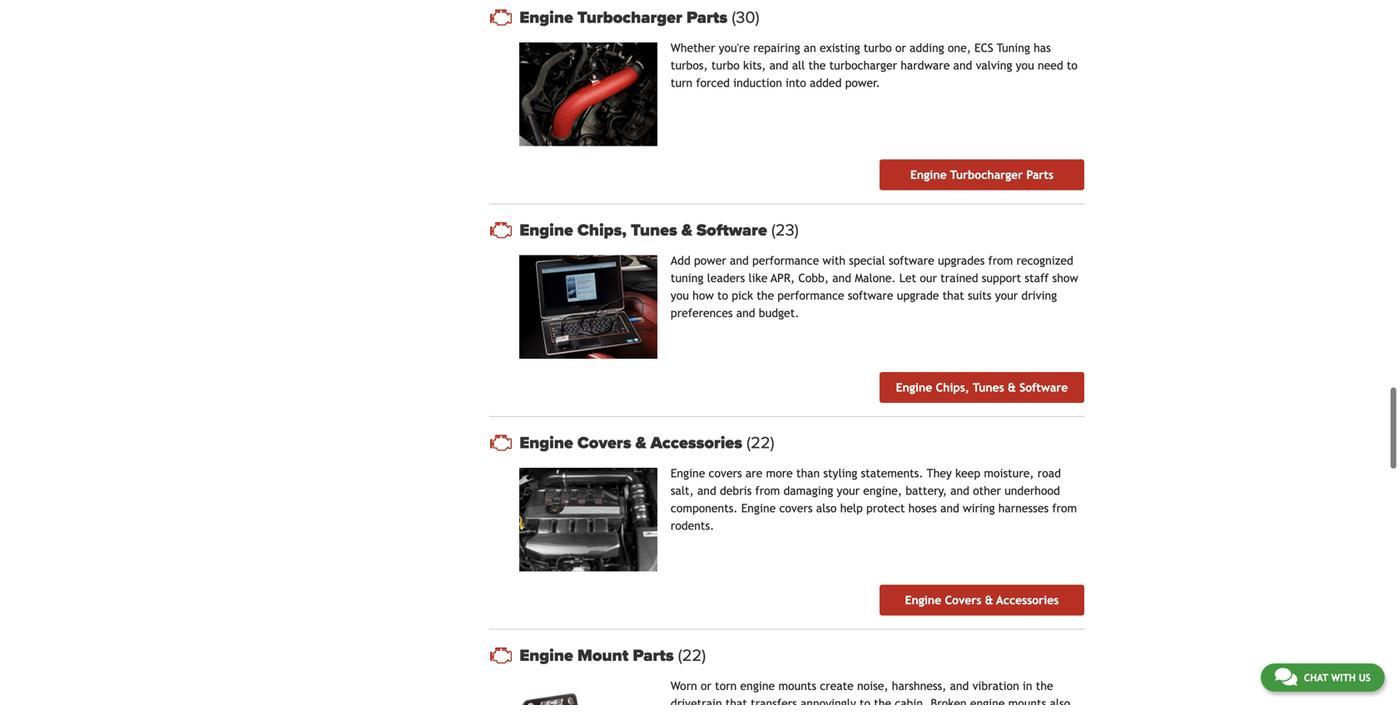 Task type: locate. For each thing, give the bounding box(es) containing it.
2 horizontal spatial parts
[[1027, 168, 1054, 182]]

0 vertical spatial to
[[1067, 59, 1078, 72]]

1 horizontal spatial the
[[809, 59, 826, 72]]

you
[[1016, 59, 1035, 72], [671, 289, 689, 302]]

1 horizontal spatial from
[[989, 254, 1014, 267]]

valving
[[976, 59, 1013, 72]]

components.
[[671, 502, 738, 515]]

0 vertical spatial chips,
[[578, 220, 627, 240]]

your up "help"
[[837, 484, 860, 498]]

1 vertical spatial engine turbocharger parts
[[911, 168, 1054, 182]]

the down like
[[757, 289, 775, 302]]

induction
[[734, 76, 783, 90]]

they
[[927, 467, 952, 480]]

software
[[697, 220, 768, 240], [1020, 381, 1069, 394]]

from down more
[[756, 484, 781, 498]]

0 horizontal spatial to
[[718, 289, 729, 302]]

comments image
[[1276, 667, 1298, 687]]

engine chips, tunes & software for the top engine chips, tunes & software link
[[520, 220, 772, 240]]

covers down damaging
[[780, 502, 813, 515]]

2 vertical spatial parts
[[633, 646, 674, 666]]

covers inside engine covers & accessories link
[[946, 594, 982, 607]]

turbo
[[864, 41, 892, 55], [712, 59, 740, 72]]

0 vertical spatial parts
[[687, 8, 728, 28]]

0 vertical spatial performance
[[753, 254, 820, 267]]

you down tuning
[[671, 289, 689, 302]]

1 vertical spatial turbo
[[712, 59, 740, 72]]

1 vertical spatial to
[[718, 289, 729, 302]]

0 vertical spatial engine turbocharger parts
[[520, 8, 732, 28]]

parts for the top the engine turbocharger parts link
[[687, 8, 728, 28]]

power.
[[846, 76, 881, 90]]

1 horizontal spatial tunes
[[973, 381, 1005, 394]]

0 horizontal spatial engine covers & accessories
[[520, 433, 747, 453]]

added
[[810, 76, 842, 90]]

1 vertical spatial with
[[1332, 672, 1357, 684]]

chips,
[[578, 220, 627, 240], [936, 381, 970, 394]]

1 horizontal spatial parts
[[687, 8, 728, 28]]

engine chips, tunes & software
[[520, 220, 772, 240], [896, 381, 1069, 394]]

with
[[823, 254, 846, 267], [1332, 672, 1357, 684]]

2 horizontal spatial from
[[1053, 502, 1078, 515]]

0 horizontal spatial chips,
[[578, 220, 627, 240]]

turbo up turbocharger
[[864, 41, 892, 55]]

0 vertical spatial engine covers & accessories link
[[520, 433, 1085, 453]]

0 horizontal spatial software
[[697, 220, 768, 240]]

turbos,
[[671, 59, 708, 72]]

1 horizontal spatial covers
[[780, 502, 813, 515]]

mount
[[578, 646, 629, 666]]

0 vertical spatial engine covers & accessories
[[520, 433, 747, 453]]

0 horizontal spatial turbocharger
[[578, 8, 683, 28]]

covers up the debris
[[709, 467, 742, 480]]

more
[[767, 467, 793, 480]]

0 vertical spatial engine chips, tunes & software
[[520, 220, 772, 240]]

1 horizontal spatial turbo
[[864, 41, 892, 55]]

0 horizontal spatial tunes
[[631, 220, 678, 240]]

let
[[900, 272, 917, 285]]

whether you're repairing an existing turbo or adding one, ecs tuning has turbos, turbo kits, and all the turbocharger hardware and valving you need to turn forced induction into added power.
[[671, 41, 1078, 90]]

turbocharger for bottommost the engine turbocharger parts link
[[951, 168, 1024, 182]]

into
[[786, 76, 807, 90]]

engine
[[520, 8, 574, 28], [911, 168, 947, 182], [520, 220, 574, 240], [896, 381, 933, 394], [520, 433, 574, 453], [671, 467, 706, 480], [742, 502, 776, 515], [906, 594, 942, 607], [520, 646, 574, 666]]

0 vertical spatial your
[[996, 289, 1019, 302]]

from down underhood
[[1053, 502, 1078, 515]]

1 vertical spatial parts
[[1027, 168, 1054, 182]]

1 vertical spatial chips,
[[936, 381, 970, 394]]

engine turbocharger parts link
[[520, 8, 1085, 28], [880, 160, 1085, 190]]

the
[[809, 59, 826, 72], [757, 289, 775, 302]]

pick
[[732, 289, 754, 302]]

apr,
[[771, 272, 795, 285]]

and up components.
[[698, 484, 717, 498]]

0 horizontal spatial engine chips, tunes & software
[[520, 220, 772, 240]]

1 vertical spatial accessories
[[997, 594, 1060, 607]]

an
[[804, 41, 817, 55]]

1 horizontal spatial turbocharger
[[951, 168, 1024, 182]]

tuning
[[997, 41, 1031, 55]]

1 vertical spatial the
[[757, 289, 775, 302]]

than
[[797, 467, 820, 480]]

repairing
[[754, 41, 801, 55]]

and down keep
[[951, 484, 970, 498]]

keep
[[956, 467, 981, 480]]

0 vertical spatial the
[[809, 59, 826, 72]]

parts for engine mount parts link
[[633, 646, 674, 666]]

and right the cobb,
[[833, 272, 852, 285]]

accessories
[[651, 433, 743, 453], [997, 594, 1060, 607]]

upgrade
[[897, 289, 940, 302]]

1 vertical spatial covers
[[946, 594, 982, 607]]

hoses
[[909, 502, 937, 515]]

turbocharger
[[578, 8, 683, 28], [951, 168, 1024, 182]]

engine chips, tunes & software inside engine chips, tunes & software link
[[896, 381, 1069, 394]]

1 horizontal spatial to
[[1067, 59, 1078, 72]]

our
[[920, 272, 938, 285]]

1 horizontal spatial engine covers & accessories
[[906, 594, 1060, 607]]

software
[[889, 254, 935, 267], [848, 289, 894, 302]]

from
[[989, 254, 1014, 267], [756, 484, 781, 498], [1053, 502, 1078, 515]]

support
[[982, 272, 1022, 285]]

to right need
[[1067, 59, 1078, 72]]

1 vertical spatial turbocharger
[[951, 168, 1024, 182]]

staff
[[1025, 272, 1049, 285]]

upgrades
[[938, 254, 985, 267]]

1 vertical spatial engine chips, tunes & software link
[[880, 372, 1085, 403]]

1 horizontal spatial chips,
[[936, 381, 970, 394]]

budget.
[[759, 307, 800, 320]]

engine chips, tunes & software thumbnail image image
[[520, 255, 658, 359]]

to down leaders
[[718, 289, 729, 302]]

are
[[746, 467, 763, 480]]

1 vertical spatial from
[[756, 484, 781, 498]]

engine mount parts thumbnail image image
[[520, 681, 658, 705]]

to
[[1067, 59, 1078, 72], [718, 289, 729, 302]]

1 vertical spatial you
[[671, 289, 689, 302]]

tunes
[[631, 220, 678, 240], [973, 381, 1005, 394]]

protect
[[867, 502, 906, 515]]

has
[[1034, 41, 1052, 55]]

chat with us
[[1305, 672, 1372, 684]]

0 horizontal spatial the
[[757, 289, 775, 302]]

0 horizontal spatial your
[[837, 484, 860, 498]]

covers for the top engine covers & accessories link
[[578, 433, 632, 453]]

0 horizontal spatial covers
[[578, 433, 632, 453]]

with left us
[[1332, 672, 1357, 684]]

parts
[[687, 8, 728, 28], [1027, 168, 1054, 182], [633, 646, 674, 666]]

turn
[[671, 76, 693, 90]]

1 horizontal spatial you
[[1016, 59, 1035, 72]]

0 vertical spatial with
[[823, 254, 846, 267]]

engine covers & accessories
[[520, 433, 747, 453], [906, 594, 1060, 607]]

debris
[[720, 484, 752, 498]]

1 horizontal spatial engine chips, tunes & software
[[896, 381, 1069, 394]]

parts for bottommost the engine turbocharger parts link
[[1027, 168, 1054, 182]]

add power and performance with special software upgrades from recognized tuning leaders like apr, cobb, and malone. let our trained support staff show you how to pick the performance software upgrade that suits your driving preferences and budget.
[[671, 254, 1079, 320]]

engine chips, tunes & software link
[[520, 220, 1085, 240], [880, 372, 1085, 403]]

styling
[[824, 467, 858, 480]]

0 horizontal spatial engine turbocharger parts
[[520, 8, 732, 28]]

leaders
[[708, 272, 746, 285]]

1 horizontal spatial with
[[1332, 672, 1357, 684]]

how
[[693, 289, 714, 302]]

1 horizontal spatial covers
[[946, 594, 982, 607]]

salt,
[[671, 484, 694, 498]]

1 horizontal spatial your
[[996, 289, 1019, 302]]

engine turbocharger parts
[[520, 8, 732, 28], [911, 168, 1054, 182]]

1 vertical spatial engine chips, tunes & software
[[896, 381, 1069, 394]]

1 vertical spatial software
[[1020, 381, 1069, 394]]

chat
[[1305, 672, 1329, 684]]

performance up apr,
[[753, 254, 820, 267]]

your down support
[[996, 289, 1019, 302]]

from inside add power and performance with special software upgrades from recognized tuning leaders like apr, cobb, and malone. let our trained support staff show you how to pick the performance software upgrade that suits your driving preferences and budget.
[[989, 254, 1014, 267]]

0 horizontal spatial parts
[[633, 646, 674, 666]]

one,
[[948, 41, 972, 55]]

covers
[[578, 433, 632, 453], [946, 594, 982, 607]]

1 horizontal spatial accessories
[[997, 594, 1060, 607]]

0 vertical spatial accessories
[[651, 433, 743, 453]]

ecs
[[975, 41, 994, 55]]

your inside add power and performance with special software upgrades from recognized tuning leaders like apr, cobb, and malone. let our trained support staff show you how to pick the performance software upgrade that suits your driving preferences and budget.
[[996, 289, 1019, 302]]

0 vertical spatial software
[[697, 220, 768, 240]]

recognized
[[1017, 254, 1074, 267]]

to inside whether you're repairing an existing turbo or adding one, ecs tuning has turbos, turbo kits, and all the turbocharger hardware and valving you need to turn forced induction into added power.
[[1067, 59, 1078, 72]]

and
[[770, 59, 789, 72], [954, 59, 973, 72], [730, 254, 749, 267], [833, 272, 852, 285], [737, 307, 756, 320], [698, 484, 717, 498], [951, 484, 970, 498], [941, 502, 960, 515]]

software for the top engine chips, tunes & software link
[[697, 220, 768, 240]]

1 vertical spatial tunes
[[973, 381, 1005, 394]]

0 vertical spatial covers
[[578, 433, 632, 453]]

road
[[1038, 467, 1062, 480]]

2 vertical spatial from
[[1053, 502, 1078, 515]]

0 vertical spatial turbocharger
[[578, 8, 683, 28]]

0 vertical spatial you
[[1016, 59, 1035, 72]]

0 horizontal spatial with
[[823, 254, 846, 267]]

you down tuning at the right top
[[1016, 59, 1035, 72]]

1 vertical spatial your
[[837, 484, 860, 498]]

damaging
[[784, 484, 834, 498]]

0 vertical spatial from
[[989, 254, 1014, 267]]

the right all
[[809, 59, 826, 72]]

turbo down you're
[[712, 59, 740, 72]]

1 vertical spatial engine covers & accessories
[[906, 594, 1060, 607]]

preferences
[[671, 307, 733, 320]]

&
[[682, 220, 693, 240], [1008, 381, 1017, 394], [636, 433, 647, 453], [986, 594, 994, 607]]

0 vertical spatial tunes
[[631, 220, 678, 240]]

software down malone.
[[848, 289, 894, 302]]

and right hoses
[[941, 502, 960, 515]]

with up the cobb,
[[823, 254, 846, 267]]

1 horizontal spatial engine turbocharger parts
[[911, 168, 1054, 182]]

0 vertical spatial covers
[[709, 467, 742, 480]]

engine covers & accessories link
[[520, 433, 1085, 453], [880, 585, 1085, 616]]

1 horizontal spatial software
[[1020, 381, 1069, 394]]

with inside add power and performance with special software upgrades from recognized tuning leaders like apr, cobb, and malone. let our trained support staff show you how to pick the performance software upgrade that suits your driving preferences and budget.
[[823, 254, 846, 267]]

0 horizontal spatial you
[[671, 289, 689, 302]]

software up let
[[889, 254, 935, 267]]

performance down the cobb,
[[778, 289, 845, 302]]

from up support
[[989, 254, 1014, 267]]



Task type: describe. For each thing, give the bounding box(es) containing it.
you inside whether you're repairing an existing turbo or adding one, ecs tuning has turbos, turbo kits, and all the turbocharger hardware and valving you need to turn forced induction into added power.
[[1016, 59, 1035, 72]]

engine covers & accessories for the top engine covers & accessories link
[[520, 433, 747, 453]]

and down pick
[[737, 307, 756, 320]]

covers for bottom engine covers & accessories link
[[946, 594, 982, 607]]

0 horizontal spatial turbo
[[712, 59, 740, 72]]

engine turbocharger parts for the top the engine turbocharger parts link
[[520, 8, 732, 28]]

1 vertical spatial performance
[[778, 289, 845, 302]]

malone.
[[855, 272, 896, 285]]

underhood
[[1005, 484, 1061, 498]]

engine covers & accessories thumbnail image image
[[520, 468, 658, 572]]

you're
[[719, 41, 750, 55]]

the inside whether you're repairing an existing turbo or adding one, ecs tuning has turbos, turbo kits, and all the turbocharger hardware and valving you need to turn forced induction into added power.
[[809, 59, 826, 72]]

show
[[1053, 272, 1079, 285]]

0 vertical spatial software
[[889, 254, 935, 267]]

wiring
[[964, 502, 996, 515]]

engine mount parts
[[520, 646, 678, 666]]

0 vertical spatial engine chips, tunes & software link
[[520, 220, 1085, 240]]

turbocharger
[[830, 59, 898, 72]]

special
[[850, 254, 886, 267]]

engine chips, tunes & software for the bottom engine chips, tunes & software link
[[896, 381, 1069, 394]]

0 horizontal spatial covers
[[709, 467, 742, 480]]

like
[[749, 272, 768, 285]]

moisture,
[[985, 467, 1035, 480]]

hardware
[[901, 59, 950, 72]]

tunes for the top engine chips, tunes & software link
[[631, 220, 678, 240]]

harnesses
[[999, 502, 1049, 515]]

whether
[[671, 41, 716, 55]]

you inside add power and performance with special software upgrades from recognized tuning leaders like apr, cobb, and malone. let our trained support staff show you how to pick the performance software upgrade that suits your driving preferences and budget.
[[671, 289, 689, 302]]

engine,
[[864, 484, 903, 498]]

adding
[[910, 41, 945, 55]]

tunes for the bottom engine chips, tunes & software link
[[973, 381, 1005, 394]]

us
[[1360, 672, 1372, 684]]

0 vertical spatial turbo
[[864, 41, 892, 55]]

1 vertical spatial covers
[[780, 502, 813, 515]]

chat with us link
[[1261, 664, 1386, 692]]

and down repairing
[[770, 59, 789, 72]]

also
[[817, 502, 837, 515]]

kits,
[[744, 59, 766, 72]]

need
[[1038, 59, 1064, 72]]

or
[[896, 41, 907, 55]]

that
[[943, 289, 965, 302]]

1 vertical spatial software
[[848, 289, 894, 302]]

to inside add power and performance with special software upgrades from recognized tuning leaders like apr, cobb, and malone. let our trained support staff show you how to pick the performance software upgrade that suits your driving preferences and budget.
[[718, 289, 729, 302]]

engine turbocharger parts for bottommost the engine turbocharger parts link
[[911, 168, 1054, 182]]

chips, for the bottom engine chips, tunes & software link
[[936, 381, 970, 394]]

1 vertical spatial engine turbocharger parts link
[[880, 160, 1085, 190]]

with inside "link"
[[1332, 672, 1357, 684]]

cobb,
[[799, 272, 829, 285]]

statements.
[[861, 467, 924, 480]]

0 horizontal spatial accessories
[[651, 433, 743, 453]]

engine covers are more than styling statements. they keep moisture, road salt, and debris from damaging your engine, battery, and other underhood components. engine covers also help protect hoses and wiring harnesses from rodents.
[[671, 467, 1078, 533]]

software for the bottom engine chips, tunes & software link
[[1020, 381, 1069, 394]]

and down one, on the top
[[954, 59, 973, 72]]

engine turbocharger parts thumbnail image image
[[520, 43, 658, 146]]

engine covers & accessories for bottom engine covers & accessories link
[[906, 594, 1060, 607]]

driving
[[1022, 289, 1058, 302]]

engine mount parts link
[[520, 646, 1085, 666]]

your inside engine covers are more than styling statements. they keep moisture, road salt, and debris from damaging your engine, battery, and other underhood components. engine covers also help protect hoses and wiring harnesses from rodents.
[[837, 484, 860, 498]]

help
[[841, 502, 863, 515]]

turbocharger for the top the engine turbocharger parts link
[[578, 8, 683, 28]]

battery,
[[906, 484, 948, 498]]

1 vertical spatial engine covers & accessories link
[[880, 585, 1085, 616]]

all
[[792, 59, 806, 72]]

other
[[974, 484, 1002, 498]]

0 vertical spatial engine turbocharger parts link
[[520, 8, 1085, 28]]

forced
[[696, 76, 730, 90]]

0 horizontal spatial from
[[756, 484, 781, 498]]

suits
[[968, 289, 992, 302]]

chips, for the top engine chips, tunes & software link
[[578, 220, 627, 240]]

existing
[[820, 41, 861, 55]]

tuning
[[671, 272, 704, 285]]

add
[[671, 254, 691, 267]]

the inside add power and performance with special software upgrades from recognized tuning leaders like apr, cobb, and malone. let our trained support staff show you how to pick the performance software upgrade that suits your driving preferences and budget.
[[757, 289, 775, 302]]

power
[[694, 254, 727, 267]]

rodents.
[[671, 519, 715, 533]]

trained
[[941, 272, 979, 285]]

and up leaders
[[730, 254, 749, 267]]



Task type: vqa. For each thing, say whether or not it's contained in the screenshot.
Engine covers are more than styling statements. They keep moisture, road salt, and debris from damaging your engine, battery, and other underhood components. Engine covers also help protect hoses and wiring harnesses from rodents. at the bottom of page
yes



